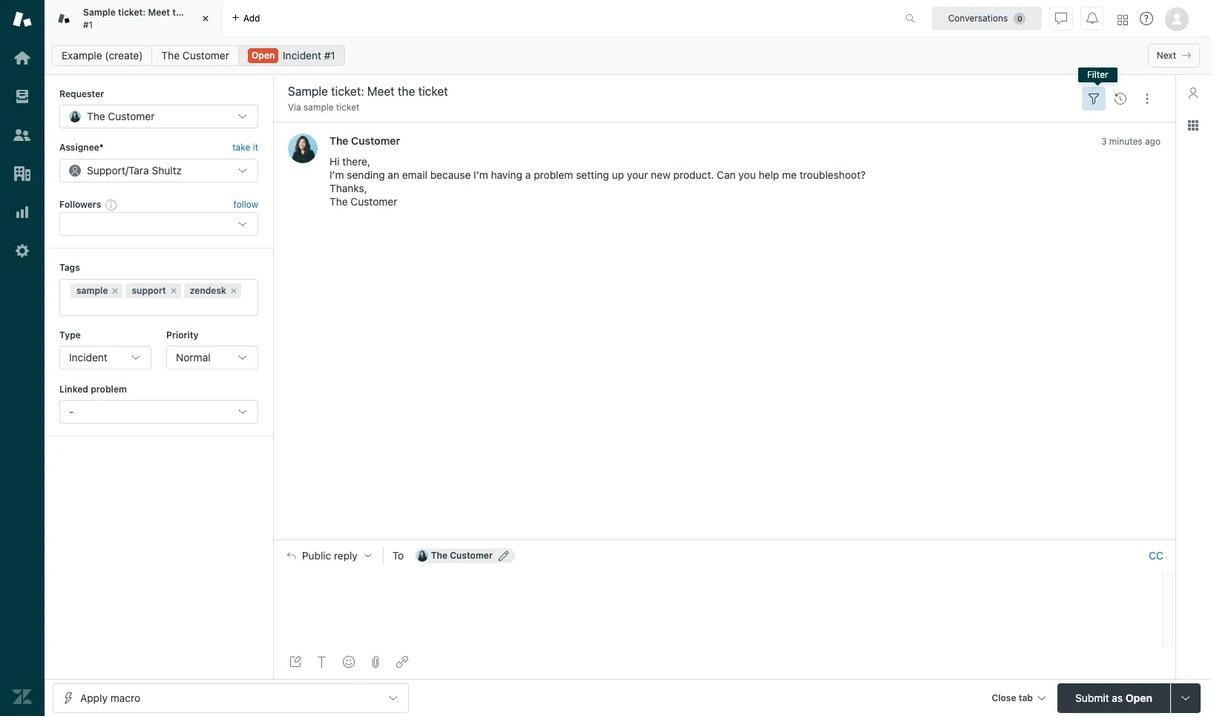 Task type: vqa. For each thing, say whether or not it's contained in the screenshot.
1 customer
no



Task type: locate. For each thing, give the bounding box(es) containing it.
take it button
[[233, 141, 258, 156]]

#1
[[83, 19, 93, 30], [324, 49, 335, 62]]

2 remove image from the left
[[169, 286, 178, 295]]

linked problem element
[[59, 400, 258, 424]]

incident button
[[59, 346, 151, 370]]

1 horizontal spatial sample
[[304, 102, 334, 113]]

priority
[[166, 329, 198, 340]]

remove image left support
[[111, 286, 120, 295]]

customer
[[183, 49, 229, 62], [108, 110, 155, 123], [351, 135, 400, 147], [351, 196, 397, 208], [450, 550, 493, 561]]

2 horizontal spatial remove image
[[229, 286, 238, 295]]

customers image
[[13, 125, 32, 145]]

1 horizontal spatial problem
[[534, 169, 573, 181]]

apply
[[80, 691, 108, 704]]

you
[[739, 169, 756, 181]]

apply macro
[[80, 691, 140, 704]]

conversations button
[[932, 6, 1042, 30]]

0 horizontal spatial the customer link
[[152, 45, 239, 66]]

1 horizontal spatial ticket
[[336, 102, 360, 113]]

0 vertical spatial problem
[[534, 169, 573, 181]]

me
[[782, 169, 797, 181]]

incident down type
[[69, 351, 108, 364]]

open down add
[[252, 50, 275, 61]]

/
[[125, 164, 128, 177]]

2 i'm from the left
[[474, 169, 488, 181]]

0 vertical spatial #1
[[83, 19, 93, 30]]

problem down incident popup button
[[91, 384, 127, 395]]

incident for incident
[[69, 351, 108, 364]]

1 vertical spatial incident
[[69, 351, 108, 364]]

i'm down hi
[[330, 169, 344, 181]]

remove image for support
[[169, 286, 178, 295]]

tags
[[59, 262, 80, 273]]

support
[[87, 164, 125, 177]]

minutes
[[1110, 136, 1143, 147]]

3 minutes ago
[[1102, 136, 1161, 147]]

sample down tags
[[76, 285, 108, 296]]

1 horizontal spatial remove image
[[169, 286, 178, 295]]

sample ticket: meet the ticket #1
[[83, 7, 214, 30]]

insert emojis image
[[343, 656, 355, 668]]

the customer right customer@example.com image
[[431, 550, 493, 561]]

the customer link up there,
[[330, 135, 400, 147]]

0 horizontal spatial problem
[[91, 384, 127, 395]]

an
[[388, 169, 399, 181]]

0 horizontal spatial remove image
[[111, 286, 120, 295]]

customer@example.com image
[[416, 550, 428, 562]]

customer up there,
[[351, 135, 400, 147]]

cc
[[1149, 550, 1164, 562]]

0 vertical spatial open
[[252, 50, 275, 61]]

the
[[161, 49, 180, 62], [87, 110, 105, 123], [330, 135, 349, 147], [330, 196, 348, 208], [431, 550, 448, 561]]

the customer down close image
[[161, 49, 229, 62]]

troubleshoot?
[[800, 169, 866, 181]]

tab containing sample ticket: meet the ticket
[[45, 0, 223, 37]]

problem
[[534, 169, 573, 181], [91, 384, 127, 395]]

i'm
[[330, 169, 344, 181], [474, 169, 488, 181]]

the customer link inside secondary element
[[152, 45, 239, 66]]

the right customer@example.com image
[[431, 550, 448, 561]]

to
[[393, 550, 404, 562]]

-
[[69, 406, 74, 418]]

1 horizontal spatial open
[[1126, 691, 1153, 704]]

shultz
[[152, 164, 182, 177]]

email
[[402, 169, 428, 181]]

the customer inside requester element
[[87, 110, 155, 123]]

via sample ticket
[[288, 102, 360, 113]]

3 remove image from the left
[[229, 286, 238, 295]]

ticket inside sample ticket: meet the ticket #1
[[189, 7, 214, 18]]

next button
[[1148, 44, 1200, 68]]

ticket:
[[118, 7, 146, 18]]

requester element
[[59, 105, 258, 129]]

support / tara shultz
[[87, 164, 182, 177]]

customer down sending in the top left of the page
[[351, 196, 397, 208]]

macro
[[110, 691, 140, 704]]

1 vertical spatial #1
[[324, 49, 335, 62]]

notifications image
[[1087, 12, 1099, 24]]

remove image
[[111, 286, 120, 295], [169, 286, 178, 295], [229, 286, 238, 295]]

remove image for zendesk
[[229, 286, 238, 295]]

via
[[288, 102, 301, 113]]

followers
[[59, 199, 101, 210]]

new
[[651, 169, 671, 181]]

0 vertical spatial ticket
[[189, 7, 214, 18]]

1 remove image from the left
[[111, 286, 120, 295]]

having
[[491, 169, 523, 181]]

customer inside hi there, i'm sending an email because i'm having a problem setting up your new product. can you help me troubleshoot? thanks, the customer
[[351, 196, 397, 208]]

1 horizontal spatial incident
[[283, 49, 321, 62]]

thanks,
[[330, 182, 367, 195]]

1 vertical spatial sample
[[76, 285, 108, 296]]

i'm left having
[[474, 169, 488, 181]]

assignee* element
[[59, 159, 258, 182]]

0 vertical spatial the customer link
[[152, 45, 239, 66]]

filter
[[1087, 69, 1109, 80]]

ticket right the
[[189, 7, 214, 18]]

problem right a at the top left of page
[[534, 169, 573, 181]]

0 horizontal spatial i'm
[[330, 169, 344, 181]]

add link (cmd k) image
[[396, 656, 408, 668]]

incident
[[283, 49, 321, 62], [69, 351, 108, 364]]

get started image
[[13, 48, 32, 68]]

remove image right zendesk
[[229, 286, 238, 295]]

edit user image
[[499, 551, 509, 561]]

0 horizontal spatial incident
[[69, 351, 108, 364]]

1 horizontal spatial i'm
[[474, 169, 488, 181]]

ticket right via
[[336, 102, 360, 113]]

the inside requester element
[[87, 110, 105, 123]]

incident inside popup button
[[69, 351, 108, 364]]

ticket
[[189, 7, 214, 18], [336, 102, 360, 113]]

1 vertical spatial open
[[1126, 691, 1153, 704]]

customer up 'support / tara shultz'
[[108, 110, 155, 123]]

0 horizontal spatial open
[[252, 50, 275, 61]]

get help image
[[1140, 12, 1154, 25]]

the customer up there,
[[330, 135, 400, 147]]

close image
[[198, 11, 213, 26]]

zendesk products image
[[1118, 14, 1128, 25]]

organizations image
[[13, 164, 32, 183]]

1 horizontal spatial #1
[[324, 49, 335, 62]]

normal button
[[166, 346, 258, 370]]

1 vertical spatial the customer link
[[330, 135, 400, 147]]

#1 up via sample ticket
[[324, 49, 335, 62]]

main element
[[0, 0, 45, 716]]

0 vertical spatial incident
[[283, 49, 321, 62]]

button displays agent's chat status as invisible. image
[[1056, 12, 1067, 24]]

filter tooltip
[[1079, 68, 1118, 82]]

it
[[253, 142, 258, 153]]

sending
[[347, 169, 385, 181]]

hide composer image
[[719, 534, 730, 546]]

submit
[[1076, 691, 1109, 704]]

0 horizontal spatial sample
[[76, 285, 108, 296]]

filter image
[[1088, 93, 1100, 104]]

sample right via
[[304, 102, 334, 113]]

apps image
[[1188, 120, 1200, 131]]

follow
[[234, 199, 258, 210]]

#1 inside sample ticket: meet the ticket #1
[[83, 19, 93, 30]]

the inside secondary element
[[161, 49, 180, 62]]

admin image
[[13, 241, 32, 261]]

the customer link
[[152, 45, 239, 66], [330, 135, 400, 147]]

product.
[[674, 169, 714, 181]]

tab
[[45, 0, 223, 37]]

submit as open
[[1076, 691, 1153, 704]]

example (create)
[[62, 49, 143, 62]]

zendesk
[[190, 285, 226, 296]]

secondary element
[[45, 41, 1211, 71]]

type
[[59, 329, 81, 340]]

0 horizontal spatial ticket
[[189, 7, 214, 18]]

the customer down 'requester'
[[87, 110, 155, 123]]

the down sample ticket: meet the ticket #1
[[161, 49, 180, 62]]

conversations
[[948, 12, 1008, 23]]

the down 'requester'
[[87, 110, 105, 123]]

remove image right support
[[169, 286, 178, 295]]

the customer
[[161, 49, 229, 62], [87, 110, 155, 123], [330, 135, 400, 147], [431, 550, 493, 561]]

customer down close image
[[183, 49, 229, 62]]

format text image
[[316, 656, 328, 668]]

sample
[[304, 102, 334, 113], [76, 285, 108, 296]]

#1 down sample
[[83, 19, 93, 30]]

the down thanks,
[[330, 196, 348, 208]]

0 horizontal spatial #1
[[83, 19, 93, 30]]

views image
[[13, 87, 32, 106]]

open
[[252, 50, 275, 61], [1126, 691, 1153, 704]]

can
[[717, 169, 736, 181]]

1 vertical spatial ticket
[[336, 102, 360, 113]]

zendesk support image
[[13, 10, 32, 29]]

incident up via
[[283, 49, 321, 62]]

as
[[1112, 691, 1123, 704]]

the inside hi there, i'm sending an email because i'm having a problem setting up your new product. can you help me troubleshoot? thanks, the customer
[[330, 196, 348, 208]]

avatar image
[[288, 134, 318, 164]]

3 minutes ago text field
[[1102, 136, 1161, 147]]

add button
[[223, 0, 269, 36]]

the customer link down close image
[[152, 45, 239, 66]]

zendesk image
[[13, 687, 32, 707]]

open right as
[[1126, 691, 1153, 704]]

incident inside secondary element
[[283, 49, 321, 62]]



Task type: describe. For each thing, give the bounding box(es) containing it.
displays possible ticket submission types image
[[1180, 692, 1192, 704]]

take it
[[233, 142, 258, 153]]

ticket actions image
[[1142, 93, 1154, 104]]

a
[[525, 169, 531, 181]]

the up hi
[[330, 135, 349, 147]]

meet
[[148, 7, 170, 18]]

because
[[430, 169, 471, 181]]

close tab
[[992, 692, 1033, 703]]

cc button
[[1149, 550, 1164, 563]]

hi there, i'm sending an email because i'm having a problem setting up your new product. can you help me troubleshoot? thanks, the customer
[[330, 155, 866, 208]]

tabs tab list
[[45, 0, 890, 37]]

hi
[[330, 155, 340, 168]]

add
[[243, 12, 260, 23]]

1 i'm from the left
[[330, 169, 344, 181]]

open inside secondary element
[[252, 50, 275, 61]]

normal
[[176, 351, 211, 364]]

tara
[[128, 164, 149, 177]]

customer inside secondary element
[[183, 49, 229, 62]]

3
[[1102, 136, 1107, 147]]

draft mode image
[[290, 656, 301, 668]]

public reply button
[[274, 541, 383, 572]]

close tab button
[[985, 683, 1052, 715]]

tab
[[1019, 692, 1033, 703]]

next
[[1157, 50, 1177, 61]]

your
[[627, 169, 648, 181]]

support
[[132, 285, 166, 296]]

1 vertical spatial problem
[[91, 384, 127, 395]]

customer inside requester element
[[108, 110, 155, 123]]

requester
[[59, 88, 104, 99]]

close
[[992, 692, 1017, 703]]

take
[[233, 142, 250, 153]]

assignee*
[[59, 142, 104, 153]]

1 horizontal spatial the customer link
[[330, 135, 400, 147]]

the customer inside secondary element
[[161, 49, 229, 62]]

ago
[[1145, 136, 1161, 147]]

remove image for sample
[[111, 286, 120, 295]]

up
[[612, 169, 624, 181]]

reply
[[334, 550, 358, 562]]

setting
[[576, 169, 609, 181]]

public reply
[[302, 550, 358, 562]]

customer left edit user icon
[[450, 550, 493, 561]]

incident for incident #1
[[283, 49, 321, 62]]

sample
[[83, 7, 116, 18]]

public
[[302, 550, 331, 562]]

info on adding followers image
[[106, 199, 117, 211]]

#1 inside secondary element
[[324, 49, 335, 62]]

0 vertical spatial sample
[[304, 102, 334, 113]]

problem inside hi there, i'm sending an email because i'm having a problem setting up your new product. can you help me troubleshoot? thanks, the customer
[[534, 169, 573, 181]]

incident #1
[[283, 49, 335, 62]]

there,
[[342, 155, 370, 168]]

add attachment image
[[370, 656, 382, 668]]

linked
[[59, 384, 88, 395]]

reporting image
[[13, 203, 32, 222]]

example
[[62, 49, 102, 62]]

example (create) button
[[52, 45, 153, 66]]

followers element
[[59, 212, 258, 236]]

events image
[[1115, 93, 1127, 104]]

(create)
[[105, 49, 143, 62]]

the
[[172, 7, 187, 18]]

customer context image
[[1188, 87, 1200, 99]]

help
[[759, 169, 779, 181]]

linked problem
[[59, 384, 127, 395]]

Subject field
[[285, 82, 1078, 100]]

follow button
[[234, 198, 258, 212]]



